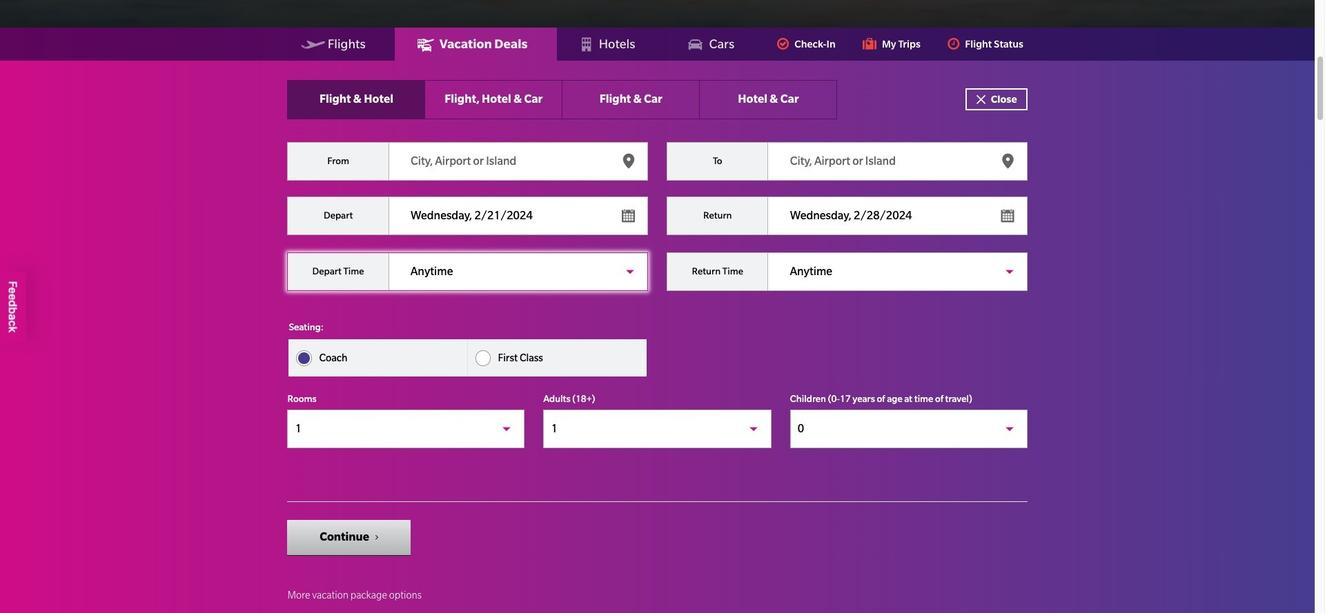 Task type: locate. For each thing, give the bounding box(es) containing it.
1 horizontal spatial mm/dd/yyyy field
[[667, 197, 1028, 236]]

2 mm/dd/yyyy field from the left
[[667, 197, 1028, 236]]

0 horizontal spatial mm/dd/yyyy field
[[288, 197, 648, 236]]

MM/DD/YYYY field
[[288, 197, 648, 236], [667, 197, 1028, 236]]

mm/dd/yyyy field down city, airport or island text field
[[288, 197, 648, 236]]

1 vertical spatial tab list
[[288, 80, 838, 119]]

City, Airport or Island text field
[[667, 142, 1028, 181]]

1 mm/dd/yyyy field from the left
[[288, 197, 648, 236]]

tab panel
[[288, 28, 1028, 614]]

tab list
[[0, 28, 1316, 61], [288, 80, 838, 119]]

to image
[[1001, 153, 1016, 168]]

0 vertical spatial tab list
[[0, 28, 1316, 61]]

mm/dd/yyyy field down city, airport or island text box
[[667, 197, 1028, 236]]

from image
[[621, 153, 637, 168]]



Task type: vqa. For each thing, say whether or not it's contained in the screenshot.
tab panel
yes



Task type: describe. For each thing, give the bounding box(es) containing it.
City, Airport or Island text field
[[288, 142, 648, 181]]

close image
[[976, 94, 988, 105]]



